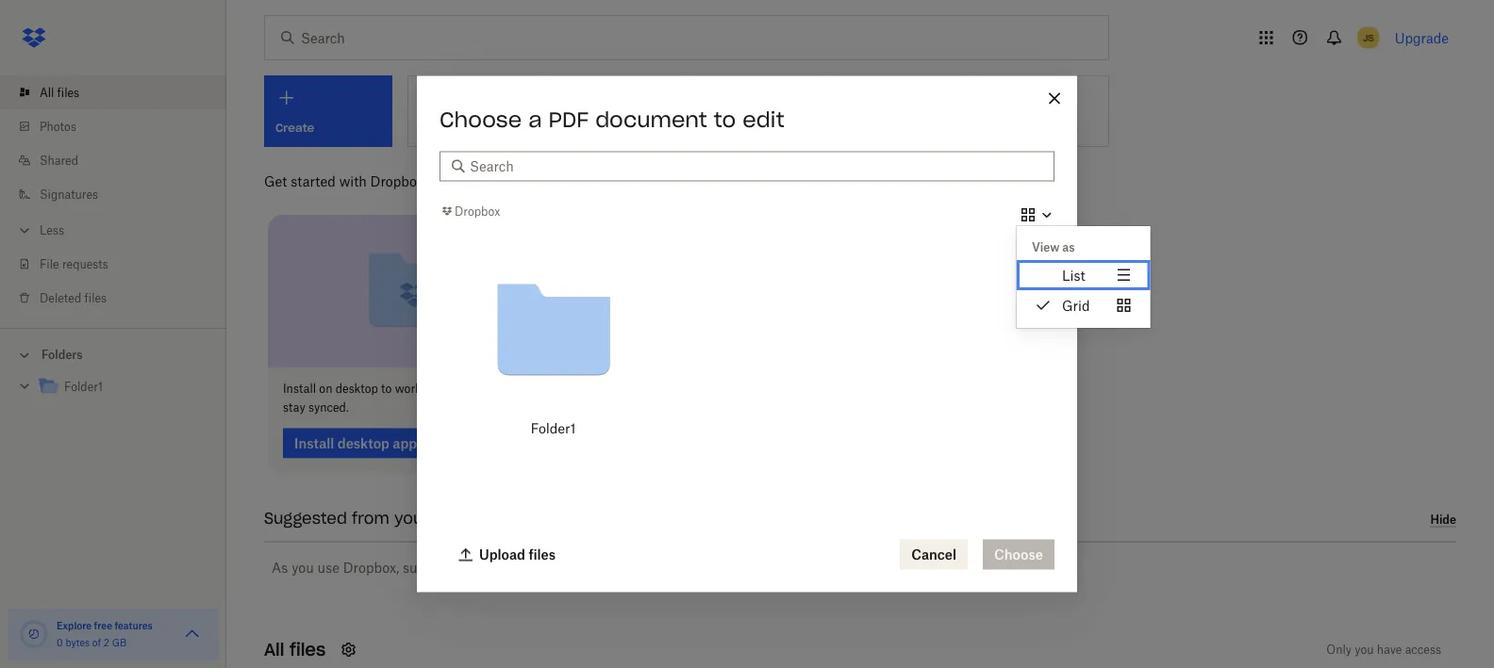 Task type: locate. For each thing, give the bounding box(es) containing it.
started
[[291, 173, 336, 189]]

0 horizontal spatial dropbox
[[370, 173, 424, 189]]

list containing all files
[[0, 64, 226, 328]]

photos link
[[15, 109, 226, 143]]

dropbox
[[370, 173, 424, 189], [455, 204, 500, 218]]

activity
[[434, 510, 493, 529]]

folder
[[606, 121, 640, 135]]

here.
[[680, 560, 711, 577]]

dropbox right with
[[370, 173, 424, 189]]

on
[[319, 382, 333, 396], [425, 382, 438, 396]]

free
[[94, 620, 112, 632]]

on right work
[[425, 382, 438, 396]]

1 horizontal spatial you
[[1355, 644, 1374, 658]]

1 vertical spatial all files
[[264, 640, 326, 661]]

stay
[[283, 401, 305, 415]]

get for get signatures
[[994, 121, 1013, 135]]

all files
[[40, 85, 79, 100], [264, 640, 326, 661]]

0 vertical spatial dropbox
[[370, 173, 424, 189]]

folder1
[[64, 380, 103, 394], [531, 421, 576, 437]]

to left work
[[381, 382, 392, 396]]

dropbox,
[[343, 560, 399, 577]]

choose a pdf document to edit
[[440, 106, 785, 133]]

document
[[596, 106, 707, 133]]

use
[[318, 560, 340, 577]]

record
[[707, 121, 748, 135]]

signatures
[[1017, 121, 1078, 135]]

2 on from the left
[[425, 382, 438, 396]]

1 horizontal spatial dropbox
[[455, 204, 500, 218]]

dropbox inside dropbox link
[[455, 204, 500, 218]]

grid radio item
[[1017, 291, 1151, 321]]

to left edit
[[714, 106, 736, 133]]

less
[[40, 223, 64, 237]]

0 horizontal spatial folder1
[[64, 380, 103, 394]]

all up "photos"
[[40, 85, 54, 100]]

1 vertical spatial you
[[1355, 644, 1374, 658]]

features
[[115, 620, 153, 632]]

1 horizontal spatial on
[[425, 382, 438, 396]]

0 vertical spatial to
[[714, 106, 736, 133]]

on up synced.
[[319, 382, 333, 396]]

folders
[[42, 348, 83, 362]]

all down as
[[264, 640, 284, 661]]

only you have access
[[1327, 644, 1442, 658]]

explore
[[57, 620, 92, 632]]

1 vertical spatial all
[[264, 640, 284, 661]]

0 horizontal spatial all
[[40, 85, 54, 100]]

1 vertical spatial to
[[381, 382, 392, 396]]

gb
[[112, 637, 127, 649]]

get left signatures
[[994, 121, 1013, 135]]

0 vertical spatial all
[[40, 85, 54, 100]]

all files link
[[15, 75, 226, 109]]

you right as
[[292, 560, 314, 577]]

files left the offline
[[441, 382, 463, 396]]

0 horizontal spatial you
[[292, 560, 314, 577]]

0 horizontal spatial on
[[319, 382, 333, 396]]

1 horizontal spatial get
[[994, 121, 1013, 135]]

files right deleted
[[85, 291, 107, 305]]

signatures
[[40, 187, 98, 201]]

files up "photos"
[[57, 85, 79, 100]]

all
[[40, 85, 54, 100], [264, 640, 284, 661]]

dropbox down the choose
[[455, 204, 500, 218]]

all files list item
[[0, 75, 226, 109]]

file requests
[[40, 257, 108, 271]]

0 vertical spatial all files
[[40, 85, 79, 100]]

as
[[1063, 240, 1075, 254]]

get inside get signatures button
[[994, 121, 1013, 135]]

desktop
[[336, 382, 378, 396]]

list
[[1062, 267, 1086, 283]]

0 vertical spatial get
[[994, 121, 1013, 135]]

grid
[[1062, 298, 1090, 314]]

get left 'started'
[[264, 173, 287, 189]]

items
[[471, 560, 506, 577]]

Search text field
[[470, 156, 1044, 177]]

suggested from your activity
[[264, 510, 493, 529]]

folder1 inside button
[[531, 421, 576, 437]]

to
[[714, 106, 736, 133], [381, 382, 392, 396]]

all files up "photos"
[[40, 85, 79, 100]]

all files down as
[[264, 640, 326, 661]]

0
[[57, 637, 63, 649]]

1 vertical spatial folder1
[[531, 421, 576, 437]]

photos
[[40, 119, 76, 134]]

1 vertical spatial get
[[264, 173, 287, 189]]

offline
[[466, 382, 500, 396]]

folder1 for folder1 link
[[64, 380, 103, 394]]

suggested
[[264, 510, 347, 529]]

0 horizontal spatial all files
[[40, 85, 79, 100]]

files
[[57, 85, 79, 100], [85, 291, 107, 305], [441, 382, 463, 396], [290, 640, 326, 661]]

up
[[660, 560, 676, 577]]

1 horizontal spatial folder1
[[531, 421, 576, 437]]

you
[[292, 560, 314, 577], [1355, 644, 1374, 658]]

1 horizontal spatial all
[[264, 640, 284, 661]]

you left have
[[1355, 644, 1374, 658]]

less image
[[15, 221, 34, 240]]

install
[[283, 382, 316, 396]]

explore free features 0 bytes of 2 gb
[[57, 620, 153, 649]]

0 horizontal spatial to
[[381, 382, 392, 396]]

suggested
[[403, 560, 468, 577]]

choose
[[440, 106, 522, 133]]

and
[[503, 382, 523, 396]]

get
[[994, 121, 1013, 135], [264, 173, 287, 189]]

1 vertical spatial dropbox
[[455, 204, 500, 218]]

synced.
[[308, 401, 349, 415]]

list
[[0, 64, 226, 328]]

dropbox link
[[440, 202, 500, 221]]

0 vertical spatial you
[[292, 560, 314, 577]]

access
[[1405, 644, 1442, 658]]

0 horizontal spatial get
[[264, 173, 287, 189]]

0 vertical spatial folder1
[[64, 380, 103, 394]]

show
[[624, 560, 657, 577]]

1 horizontal spatial to
[[714, 106, 736, 133]]



Task type: describe. For each thing, give the bounding box(es) containing it.
files inside list item
[[57, 85, 79, 100]]

as you use dropbox, suggested items will automatically show up here.
[[272, 560, 711, 577]]

from
[[352, 510, 389, 529]]

requests
[[62, 257, 108, 271]]

to inside install on desktop to work on files offline and stay synced.
[[381, 382, 392, 396]]

folder1 for folder1 button
[[531, 421, 576, 437]]

shared
[[40, 153, 78, 167]]

you for suggested from your activity
[[292, 560, 314, 577]]

signatures link
[[15, 177, 226, 211]]

file
[[40, 257, 59, 271]]

pdf
[[549, 106, 589, 133]]

folder1 button
[[474, 251, 633, 448]]

work
[[395, 382, 422, 396]]

of
[[92, 637, 101, 649]]

edit
[[743, 106, 785, 133]]

files down use
[[290, 640, 326, 661]]

to inside "choose a pdf document to edit" dialog
[[714, 106, 736, 133]]

deleted
[[40, 291, 81, 305]]

1 horizontal spatial all files
[[264, 640, 326, 661]]

upgrade link
[[1395, 30, 1449, 46]]

folders button
[[0, 341, 226, 368]]

have
[[1377, 644, 1402, 658]]

bytes
[[65, 637, 90, 649]]

view
[[1032, 240, 1060, 254]]

with
[[339, 173, 367, 189]]

dropbox image
[[15, 19, 53, 57]]

all inside all files link
[[40, 85, 54, 100]]

files inside install on desktop to work on files offline and stay synced.
[[441, 382, 463, 396]]

view as
[[1032, 240, 1075, 254]]

record button
[[694, 75, 823, 147]]

file requests link
[[15, 247, 226, 281]]

deleted files link
[[15, 281, 226, 315]]

upgrade
[[1395, 30, 1449, 46]]

deleted files
[[40, 291, 107, 305]]

quota usage element
[[19, 620, 49, 650]]

all files inside list item
[[40, 85, 79, 100]]

install on desktop to work on files offline and stay synced.
[[283, 382, 523, 415]]

2
[[104, 637, 109, 649]]

your
[[394, 510, 429, 529]]

create
[[563, 121, 602, 135]]

1 on from the left
[[319, 382, 333, 396]]

only
[[1327, 644, 1352, 658]]

list radio item
[[1017, 260, 1151, 291]]

choose a pdf document to edit dialog
[[417, 76, 1151, 593]]

get signatures button
[[981, 75, 1110, 147]]

create folder button
[[551, 75, 679, 147]]

create folder
[[563, 121, 640, 135]]

automatically
[[535, 560, 620, 577]]

a
[[529, 106, 542, 133]]

get signatures
[[994, 121, 1078, 135]]

shared link
[[15, 143, 226, 177]]

folder1 link
[[38, 375, 211, 401]]

get started with dropbox
[[264, 173, 424, 189]]

you for all files
[[1355, 644, 1374, 658]]

as
[[272, 560, 288, 577]]

will
[[510, 560, 532, 577]]

get for get started with dropbox
[[264, 173, 287, 189]]



Task type: vqa. For each thing, say whether or not it's contained in the screenshot.
file
yes



